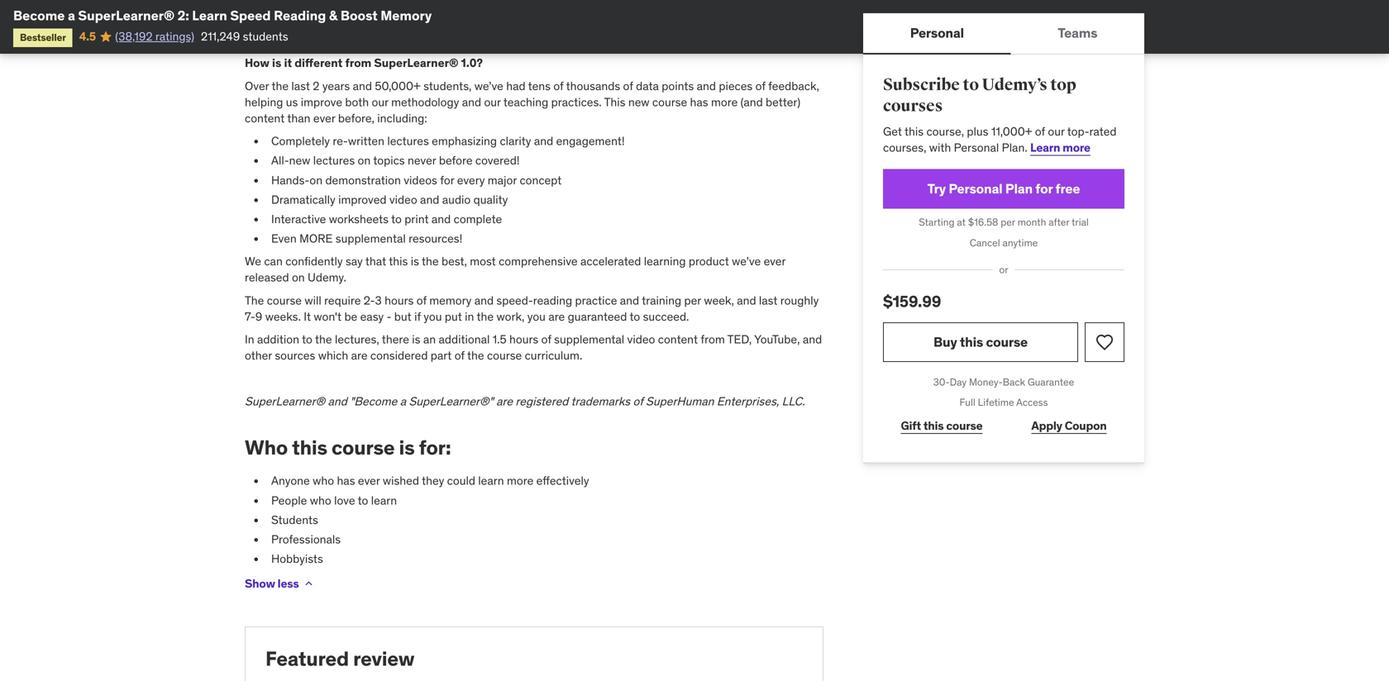 Task type: locate. For each thing, give the bounding box(es) containing it.
1 horizontal spatial superlearner®
[[245, 394, 325, 409]]

you right if
[[424, 309, 442, 324]]

course up 'back'
[[986, 334, 1028, 351]]

we've left had
[[475, 78, 504, 93]]

per inside how is it different from superlearner® 1.0? over the last 2 years and 50,000+ students, we've had tens of thousands of data points and pieces of feedback, helping us improve both our methodology and our teaching practices. this new course has more (and better) content than ever before, including: completely re-written lectures emphasizing clarity and engagement! all-new lectures on topics never before covered! hands-on demonstration videos for every major concept dramatically improved video and audio quality interactive worksheets to print and complete even more supplemental resources! we can confidently say that this is the best, most comprehensive accelerated learning product we've ever released on udemy. the course will require 2-3 hours of memory and speed-reading practice and training per week, and last roughly 7-9 weeks. it won't be easy - but if you put in the work, you are guaranteed to succeed. in addition to the lectures, there is an additional 1.5 hours of supplemental video content from ted, youtube, and other sources which are considered part of the course curriculum.
[[684, 293, 701, 308]]

50,000+
[[375, 78, 421, 93]]

personal up $16.58
[[949, 180, 1003, 197]]

course inside button
[[986, 334, 1028, 351]]

1 horizontal spatial per
[[1001, 216, 1016, 229]]

for inside how is it different from superlearner® 1.0? over the last 2 years and 50,000+ students, we've had tens of thousands of data points and pieces of feedback, helping us improve both our methodology and our teaching practices. this new course has more (and better) content than ever before, including: completely re-written lectures emphasizing clarity and engagement! all-new lectures on topics never before covered! hands-on demonstration videos for every major concept dramatically improved video and audio quality interactive worksheets to print and complete even more supplemental resources! we can confidently say that this is the best, most comprehensive accelerated learning product we've ever released on udemy. the course will require 2-3 hours of memory and speed-reading practice and training per week, and last roughly 7-9 weeks. it won't be easy - but if you put in the work, you are guaranteed to succeed. in addition to the lectures, there is an additional 1.5 hours of supplemental video content from ted, youtube, and other sources which are considered part of the course curriculum.
[[440, 173, 454, 188]]

and right "youtube," on the right
[[803, 332, 822, 347]]

back
[[1003, 376, 1026, 389]]

money-
[[969, 376, 1003, 389]]

0 horizontal spatial you
[[424, 309, 442, 324]]

courses inside subscribe to udemy's top courses
[[883, 96, 943, 116]]

one
[[542, 17, 562, 31]]

courses down subscribe
[[883, 96, 943, 116]]

on down confidently
[[292, 270, 305, 285]]

could
[[447, 474, 476, 489]]

our left teaching
[[484, 95, 501, 110]]

1 horizontal spatial last
[[759, 293, 778, 308]]

this for gift this course
[[924, 419, 944, 433]]

this up anyone
[[292, 435, 327, 460]]

a
[[749, 0, 755, 15], [68, 7, 75, 24], [305, 33, 311, 48], [400, 394, 406, 409]]

the left history
[[672, 17, 689, 31]]

0 vertical spatial learn
[[478, 474, 504, 489]]

0 vertical spatial superlearner®
[[78, 7, 175, 24]]

of right history
[[730, 17, 740, 31]]

this
[[905, 124, 924, 139], [389, 254, 408, 269], [960, 334, 984, 351], [924, 419, 944, 433], [292, 435, 327, 460]]

is left an
[[412, 332, 421, 347]]

new down data at top
[[629, 95, 650, 110]]

apply
[[1032, 419, 1063, 433]]

apply coupon
[[1032, 419, 1107, 433]]

including:
[[377, 111, 427, 126]]

trial
[[1072, 216, 1089, 229]]

0 vertical spatial courses
[[617, 17, 657, 31]]

superlearner®"
[[409, 394, 494, 409]]

0 vertical spatial new
[[629, 95, 650, 110]]

become up bestseller
[[13, 7, 65, 24]]

0 horizontal spatial supplemental
[[336, 231, 406, 246]]

top- down by
[[424, 33, 446, 48]]

last left 2 on the top of the page
[[291, 78, 310, 93]]

this inside button
[[960, 334, 984, 351]]

students,
[[424, 78, 472, 93]]

who left love
[[310, 493, 331, 508]]

our right both
[[372, 95, 389, 110]]

if
[[414, 309, 421, 324]]

2 vertical spatial personal
[[949, 180, 1003, 197]]

and right udemy,
[[784, 17, 804, 31]]

before
[[439, 153, 473, 168]]

new
[[629, 95, 650, 110], [289, 153, 311, 168]]

llc.
[[782, 394, 805, 409]]

0 horizontal spatial in
[[293, 33, 302, 48]]

2 horizontal spatial on
[[358, 153, 371, 168]]

1 vertical spatial in
[[293, 33, 302, 48]]

ranking
[[446, 33, 485, 48]]

from left ted, at the right of page
[[701, 332, 725, 347]]

hours up but
[[385, 293, 414, 308]]

1 horizontal spatial from
[[701, 332, 725, 347]]

videos
[[404, 173, 437, 188]]

this up courses,
[[905, 124, 924, 139]]

on up dramatically
[[310, 173, 323, 188]]

1 horizontal spatial you
[[528, 309, 546, 324]]

courses inside took the internet by storm, becoming one of the top courses in the history of udemy, and resulting in a bestselling book and top-ranking podcast.
[[617, 17, 657, 31]]

2:
[[177, 7, 189, 24]]

1 horizontal spatial video
[[627, 332, 655, 347]]

1 vertical spatial video
[[627, 332, 655, 347]]

-
[[387, 309, 392, 324]]

supplemental down worksheets
[[336, 231, 406, 246]]

1 horizontal spatial on
[[310, 173, 323, 188]]

has up love
[[337, 474, 355, 489]]

2 vertical spatial on
[[292, 270, 305, 285]]

for
[[440, 173, 454, 188], [1036, 180, 1053, 197]]

personal inside button
[[910, 24, 964, 41]]

become up history
[[703, 0, 746, 15]]

supplemental down guaranteed
[[554, 332, 625, 347]]

and right week,
[[737, 293, 756, 308]]

0 horizontal spatial last
[[291, 78, 310, 93]]

1 vertical spatial who
[[310, 493, 331, 508]]

roughly
[[781, 293, 819, 308]]

video down succeed.
[[627, 332, 655, 347]]

work,
[[497, 309, 525, 324]]

data
[[636, 78, 659, 93]]

of up learn more
[[1035, 124, 1046, 139]]

superlearner® inside how is it different from superlearner® 1.0? over the last 2 years and 50,000+ students, we've had tens of thousands of data points and pieces of feedback, helping us improve both our methodology and our teaching practices. this new course has more (and better) content than ever before, including: completely re-written lectures emphasizing clarity and engagement! all-new lectures on topics never before covered! hands-on demonstration videos for every major concept dramatically improved video and audio quality interactive worksheets to print and complete even more supplemental resources! we can confidently say that this is the best, most comprehensive accelerated learning product we've ever released on udemy. the course will require 2-3 hours of memory and speed-reading practice and training per week, and last roughly 7-9 weeks. it won't be easy - but if you put in the work, you are guaranteed to succeed. in addition to the lectures, there is an additional 1.5 hours of supplemental video content from ted, youtube, and other sources which are considered part of the course curriculum.
[[374, 56, 459, 70]]

to left udemy's
[[963, 75, 979, 95]]

in inside how is it different from superlearner® 1.0? over the last 2 years and 50,000+ students, we've had tens of thousands of data points and pieces of feedback, helping us improve both our methodology and our teaching practices. this new course has more (and better) content than ever before, including: completely re-written lectures emphasizing clarity and engagement! all-new lectures on topics never before covered! hands-on demonstration videos for every major concept dramatically improved video and audio quality interactive worksheets to print and complete even more supplemental resources! we can confidently say that this is the best, most comprehensive accelerated learning product we've ever released on udemy. the course will require 2-3 hours of memory and speed-reading practice and training per week, and last roughly 7-9 weeks. it won't be easy - but if you put in the work, you are guaranteed to succeed. in addition to the lectures, there is an additional 1.5 hours of supplemental video content from ted, youtube, and other sources which are considered part of the course curriculum.
[[465, 309, 474, 324]]

udemy's
[[982, 75, 1048, 95]]

211,249 students
[[201, 29, 288, 44]]

3
[[375, 293, 382, 308]]

become for become a superlearner™ 1.0,
[[703, 0, 746, 15]]

0 horizontal spatial more
[[507, 474, 534, 489]]

1 horizontal spatial ever
[[358, 474, 380, 489]]

this right that
[[389, 254, 408, 269]]

print
[[405, 212, 429, 227]]

superlearner® up 50,000+
[[374, 56, 459, 70]]

tab list
[[864, 13, 1145, 55]]

addition
[[257, 332, 299, 347]]

1 horizontal spatial content
[[658, 332, 698, 347]]

our
[[372, 95, 389, 110], [484, 95, 501, 110], [1048, 124, 1065, 139]]

courses,
[[883, 140, 927, 155]]

video
[[389, 192, 417, 207], [627, 332, 655, 347]]

0 vertical spatial top-
[[424, 33, 446, 48]]

0 horizontal spatial courses
[[617, 17, 657, 31]]

our up learn more
[[1048, 124, 1065, 139]]

the
[[245, 293, 264, 308]]

a inside took the internet by storm, becoming one of the top courses in the history of udemy, and resulting in a bestselling book and top-ranking podcast.
[[305, 33, 311, 48]]

0 horizontal spatial we've
[[475, 78, 504, 93]]

learn up '211,249'
[[192, 7, 227, 24]]

or
[[1000, 264, 1009, 276]]

4.5
[[79, 29, 96, 44]]

2 horizontal spatial ever
[[764, 254, 786, 269]]

this for buy this course
[[960, 334, 984, 351]]

and
[[784, 17, 804, 31], [402, 33, 421, 48], [353, 78, 372, 93], [697, 78, 716, 93], [462, 95, 481, 110], [534, 134, 554, 149], [420, 192, 440, 207], [432, 212, 451, 227], [475, 293, 494, 308], [620, 293, 640, 308], [737, 293, 756, 308], [803, 332, 822, 347], [328, 394, 347, 409]]

superlearner® up (38,192
[[78, 7, 175, 24]]

0 horizontal spatial superlearner®
[[78, 7, 175, 24]]

confidently
[[286, 254, 343, 269]]

top right one
[[597, 17, 614, 31]]

0 vertical spatial supplemental
[[336, 231, 406, 246]]

we've
[[475, 78, 504, 93], [732, 254, 761, 269]]

of inside get this course, plus 11,000+ of our top-rated courses, with personal plan.
[[1035, 124, 1046, 139]]

0 vertical spatial on
[[358, 153, 371, 168]]

you down 'reading'
[[528, 309, 546, 324]]

over
[[245, 78, 269, 93]]

1 vertical spatial courses
[[883, 96, 943, 116]]

methodology
[[391, 95, 459, 110]]

0 horizontal spatial become
[[13, 7, 65, 24]]

1 vertical spatial ever
[[764, 254, 786, 269]]

ever inside anyone who has ever wished they could learn more effectively people who love to learn students professionals hobbyists
[[358, 474, 380, 489]]

plan
[[1006, 180, 1033, 197]]

to right love
[[358, 493, 368, 508]]

1 vertical spatial learn
[[371, 493, 397, 508]]

to left succeed.
[[630, 309, 640, 324]]

udemy,
[[743, 17, 781, 31]]

superlearner® down sources at bottom left
[[245, 394, 325, 409]]

is
[[272, 56, 282, 70], [411, 254, 419, 269], [412, 332, 421, 347], [399, 435, 415, 460]]

this for get this course, plus 11,000+ of our top-rated courses, with personal plan.
[[905, 124, 924, 139]]

ever down improve
[[313, 111, 335, 126]]

students
[[271, 513, 318, 528]]

0 horizontal spatial top
[[597, 17, 614, 31]]

top- inside took the internet by storm, becoming one of the top courses in the history of udemy, and resulting in a bestselling book and top-ranking podcast.
[[424, 33, 446, 48]]

course,
[[927, 124, 965, 139]]

new down completely at the left of the page
[[289, 153, 311, 168]]

more
[[300, 231, 333, 246]]

more down pieces
[[711, 95, 738, 110]]

speed-
[[497, 293, 533, 308]]

starting
[[919, 216, 955, 229]]

0 vertical spatial lectures
[[387, 134, 429, 149]]

interactive
[[271, 212, 326, 227]]

superlearner™
[[245, 17, 326, 31]]

training
[[642, 293, 682, 308]]

0 vertical spatial content
[[245, 111, 285, 126]]

0 horizontal spatial new
[[289, 153, 311, 168]]

0 horizontal spatial top-
[[424, 33, 446, 48]]

0 vertical spatial video
[[389, 192, 417, 207]]

that
[[366, 254, 386, 269]]

practice
[[575, 293, 617, 308]]

1 horizontal spatial learn
[[478, 474, 504, 489]]

personal inside get this course, plus 11,000+ of our top-rated courses, with personal plan.
[[954, 140, 999, 155]]

teams
[[1058, 24, 1098, 41]]

2 horizontal spatial our
[[1048, 124, 1065, 139]]

has down points
[[690, 95, 709, 110]]

are down 'reading'
[[549, 309, 565, 324]]

supplemental
[[336, 231, 406, 246], [554, 332, 625, 347]]

this right gift
[[924, 419, 944, 433]]

1 vertical spatial are
[[351, 348, 368, 363]]

learn right "could"
[[478, 474, 504, 489]]

1 vertical spatial per
[[684, 293, 701, 308]]

content down succeed.
[[658, 332, 698, 347]]

an
[[423, 332, 436, 347]]

in down superlearner™
[[293, 33, 302, 48]]

1 horizontal spatial top
[[1051, 75, 1077, 95]]

of up curriculum.
[[541, 332, 552, 347]]

2 horizontal spatial in
[[660, 17, 670, 31]]

2 vertical spatial more
[[507, 474, 534, 489]]

0 vertical spatial are
[[549, 309, 565, 324]]

1 horizontal spatial in
[[465, 309, 474, 324]]

2 vertical spatial ever
[[358, 474, 380, 489]]

can
[[264, 254, 283, 269]]

(38,192 ratings)
[[115, 29, 194, 44]]

1 horizontal spatial more
[[711, 95, 738, 110]]

this for who this course is for:
[[292, 435, 327, 460]]

ever left wished
[[358, 474, 380, 489]]

0 horizontal spatial per
[[684, 293, 701, 308]]

top- up learn more "link"
[[1068, 124, 1090, 139]]

0 horizontal spatial learn
[[371, 493, 397, 508]]

more left effectively
[[507, 474, 534, 489]]

it
[[304, 309, 311, 324]]

1 vertical spatial lectures
[[313, 153, 355, 168]]

reading
[[533, 293, 573, 308]]

1 vertical spatial learn
[[1031, 140, 1061, 155]]

0 horizontal spatial are
[[351, 348, 368, 363]]

for down before
[[440, 173, 454, 188]]

more down rated
[[1063, 140, 1091, 155]]

for:
[[419, 435, 451, 460]]

0 horizontal spatial learn
[[192, 7, 227, 24]]

in right the "put"
[[465, 309, 474, 324]]

udemy.
[[308, 270, 347, 285]]

topics
[[373, 153, 405, 168]]

enterprises,
[[717, 394, 779, 409]]

top right udemy's
[[1051, 75, 1077, 95]]

the up 'book'
[[374, 17, 391, 31]]

this right buy at the right
[[960, 334, 984, 351]]

course down points
[[653, 95, 688, 110]]

how
[[245, 56, 270, 70]]

of right one
[[565, 17, 575, 31]]

become inside become a superlearner™ 1.0,
[[703, 0, 746, 15]]

1 vertical spatial supplemental
[[554, 332, 625, 347]]

1 vertical spatial from
[[701, 332, 725, 347]]

1 vertical spatial personal
[[954, 140, 999, 155]]

to left print
[[391, 212, 402, 227]]

helping
[[245, 95, 283, 110]]

you
[[424, 309, 442, 324], [528, 309, 546, 324]]

1 vertical spatial has
[[337, 474, 355, 489]]

released
[[245, 270, 289, 285]]

2 vertical spatial in
[[465, 309, 474, 324]]

0 vertical spatial top
[[597, 17, 614, 31]]

learn down wished
[[371, 493, 397, 508]]

we've right product
[[732, 254, 761, 269]]

last left roughly
[[759, 293, 778, 308]]

in
[[245, 332, 254, 347]]

0 vertical spatial from
[[345, 56, 372, 70]]

0 horizontal spatial video
[[389, 192, 417, 207]]

buy this course button
[[883, 322, 1079, 362]]

per
[[1001, 216, 1016, 229], [684, 293, 701, 308]]

1 horizontal spatial has
[[690, 95, 709, 110]]

of
[[565, 17, 575, 31], [730, 17, 740, 31], [554, 78, 564, 93], [623, 78, 633, 93], [756, 78, 766, 93], [1035, 124, 1046, 139], [417, 293, 427, 308], [541, 332, 552, 347], [455, 348, 465, 363], [633, 394, 643, 409]]

become
[[703, 0, 746, 15], [13, 7, 65, 24]]

the left work,
[[477, 309, 494, 324]]

on up demonstration
[[358, 153, 371, 168]]

0 horizontal spatial for
[[440, 173, 454, 188]]

course up weeks.
[[267, 293, 302, 308]]

0 horizontal spatial has
[[337, 474, 355, 489]]

and down internet
[[402, 33, 421, 48]]

(and
[[741, 95, 763, 110]]

try
[[928, 180, 946, 197]]

0 vertical spatial per
[[1001, 216, 1016, 229]]

30-
[[934, 376, 950, 389]]

1 vertical spatial we've
[[732, 254, 761, 269]]

per left week,
[[684, 293, 701, 308]]

are
[[549, 309, 565, 324], [351, 348, 368, 363], [496, 394, 513, 409]]

211,249
[[201, 29, 240, 44]]

1 horizontal spatial supplemental
[[554, 332, 625, 347]]

who right anyone
[[313, 474, 334, 489]]

1 horizontal spatial become
[[703, 0, 746, 15]]

1 vertical spatial superlearner®
[[374, 56, 459, 70]]

this inside how is it different from superlearner® 1.0? over the last 2 years and 50,000+ students, we've had tens of thousands of data points and pieces of feedback, helping us improve both our methodology and our teaching practices. this new course has more (and better) content than ever before, including: completely re-written lectures emphasizing clarity and engagement! all-new lectures on topics never before covered! hands-on demonstration videos for every major concept dramatically improved video and audio quality interactive worksheets to print and complete even more supplemental resources! we can confidently say that this is the best, most comprehensive accelerated learning product we've ever released on udemy. the course will require 2-3 hours of memory and speed-reading practice and training per week, and last roughly 7-9 weeks. it won't be easy - but if you put in the work, you are guaranteed to succeed. in addition to the lectures, there is an additional 1.5 hours of supplemental video content from ted, youtube, and other sources which are considered part of the course curriculum.
[[389, 254, 408, 269]]

courses up data at top
[[617, 17, 657, 31]]

ever up roughly
[[764, 254, 786, 269]]

learn more
[[1031, 140, 1091, 155]]

hours right the 1.5
[[510, 332, 539, 347]]

they
[[422, 474, 444, 489]]

top inside took the internet by storm, becoming one of the top courses in the history of udemy, and resulting in a bestselling book and top-ranking podcast.
[[597, 17, 614, 31]]

1 horizontal spatial courses
[[883, 96, 943, 116]]

the right one
[[577, 17, 594, 31]]

this inside get this course, plus 11,000+ of our top-rated courses, with personal plan.
[[905, 124, 924, 139]]

&
[[329, 7, 338, 24]]

for left free
[[1036, 180, 1053, 197]]

2 horizontal spatial more
[[1063, 140, 1091, 155]]

on
[[358, 153, 371, 168], [310, 173, 323, 188], [292, 270, 305, 285]]

years
[[322, 78, 350, 93]]

top- inside get this course, plus 11,000+ of our top-rated courses, with personal plan.
[[1068, 124, 1090, 139]]

0 vertical spatial personal
[[910, 24, 964, 41]]

1 horizontal spatial top-
[[1068, 124, 1090, 139]]

subscribe to udemy's top courses
[[883, 75, 1077, 116]]

anyone who has ever wished they could learn more effectively people who love to learn students professionals hobbyists
[[271, 474, 589, 567]]

1 horizontal spatial hours
[[510, 332, 539, 347]]

are down lectures,
[[351, 348, 368, 363]]

1 vertical spatial top
[[1051, 75, 1077, 95]]

learn more link
[[1031, 140, 1091, 155]]

1 you from the left
[[424, 309, 442, 324]]

last
[[291, 78, 310, 93], [759, 293, 778, 308]]

in left history
[[660, 17, 670, 31]]

from down bestselling
[[345, 56, 372, 70]]

0 vertical spatial has
[[690, 95, 709, 110]]

1 vertical spatial more
[[1063, 140, 1091, 155]]



Task type: vqa. For each thing, say whether or not it's contained in the screenshot.
the courses
yes



Task type: describe. For each thing, give the bounding box(es) containing it.
tens
[[528, 78, 551, 93]]

by
[[438, 17, 450, 31]]

put
[[445, 309, 462, 324]]

ted,
[[728, 332, 752, 347]]

free
[[1056, 180, 1081, 197]]

than
[[287, 111, 311, 126]]

this
[[604, 95, 626, 110]]

course down "become
[[332, 435, 395, 460]]

rated
[[1090, 124, 1117, 139]]

curriculum.
[[525, 348, 583, 363]]

re-
[[333, 134, 348, 149]]

course down 'full'
[[947, 419, 983, 433]]

2 vertical spatial superlearner®
[[245, 394, 325, 409]]

clarity
[[500, 134, 531, 149]]

ratings)
[[155, 29, 194, 44]]

0 horizontal spatial content
[[245, 111, 285, 126]]

audio
[[442, 192, 471, 207]]

succeed.
[[643, 309, 689, 324]]

personal button
[[864, 13, 1011, 53]]

complete
[[454, 212, 502, 227]]

part
[[431, 348, 452, 363]]

learning
[[644, 254, 686, 269]]

of up if
[[417, 293, 427, 308]]

week,
[[704, 293, 734, 308]]

hands-
[[271, 173, 310, 188]]

and up both
[[353, 78, 372, 93]]

30-day money-back guarantee full lifetime access
[[934, 376, 1075, 409]]

2 you from the left
[[528, 309, 546, 324]]

featured
[[266, 647, 349, 672]]

course down the 1.5
[[487, 348, 522, 363]]

podcast.
[[488, 33, 532, 48]]

0 horizontal spatial our
[[372, 95, 389, 110]]

say
[[346, 254, 363, 269]]

the down the resources!
[[422, 254, 439, 269]]

11,000+
[[992, 124, 1033, 139]]

additional
[[439, 332, 490, 347]]

and down students,
[[462, 95, 481, 110]]

to inside anyone who has ever wished they could learn more effectively people who love to learn students professionals hobbyists
[[358, 493, 368, 508]]

registered
[[516, 394, 569, 409]]

is left it
[[272, 56, 282, 70]]

points
[[662, 78, 694, 93]]

speed
[[230, 7, 271, 24]]

2 horizontal spatial are
[[549, 309, 565, 324]]

2-
[[364, 293, 375, 308]]

is left for:
[[399, 435, 415, 460]]

1 horizontal spatial we've
[[732, 254, 761, 269]]

0 horizontal spatial from
[[345, 56, 372, 70]]

at
[[957, 216, 966, 229]]

access
[[1017, 396, 1048, 409]]

tab list containing personal
[[864, 13, 1145, 55]]

top inside subscribe to udemy's top courses
[[1051, 75, 1077, 95]]

0 horizontal spatial hours
[[385, 293, 414, 308]]

before,
[[338, 111, 375, 126]]

try personal plan for free
[[928, 180, 1081, 197]]

1 horizontal spatial learn
[[1031, 140, 1061, 155]]

to up sources at bottom left
[[302, 332, 313, 347]]

"become
[[350, 394, 397, 409]]

show
[[245, 576, 275, 591]]

and left training
[[620, 293, 640, 308]]

our inside get this course, plus 11,000+ of our top-rated courses, with personal plan.
[[1048, 124, 1065, 139]]

all-
[[271, 153, 289, 168]]

9
[[255, 309, 262, 324]]

product
[[689, 254, 729, 269]]

of right tens
[[554, 78, 564, 93]]

to inside subscribe to udemy's top courses
[[963, 75, 979, 95]]

and left "become
[[328, 394, 347, 409]]

worksheets
[[329, 212, 389, 227]]

more inside anyone who has ever wished they could learn more effectively people who love to learn students professionals hobbyists
[[507, 474, 534, 489]]

0 vertical spatial ever
[[313, 111, 335, 126]]

better)
[[766, 95, 801, 110]]

boost
[[341, 7, 378, 24]]

has inside how is it different from superlearner® 1.0? over the last 2 years and 50,000+ students, we've had tens of thousands of data points and pieces of feedback, helping us improve both our methodology and our teaching practices. this new course has more (and better) content than ever before, including: completely re-written lectures emphasizing clarity and engagement! all-new lectures on topics never before covered! hands-on demonstration videos for every major concept dramatically improved video and audio quality interactive worksheets to print and complete even more supplemental resources! we can confidently say that this is the best, most comprehensive accelerated learning product we've ever released on udemy. the course will require 2-3 hours of memory and speed-reading practice and training per week, and last roughly 7-9 weeks. it won't be easy - but if you put in the work, you are guaranteed to succeed. in addition to the lectures, there is an additional 1.5 hours of supplemental video content from ted, youtube, and other sources which are considered part of the course curriculum.
[[690, 95, 709, 110]]

the up which
[[315, 332, 332, 347]]

0 vertical spatial learn
[[192, 7, 227, 24]]

0 vertical spatial last
[[291, 78, 310, 93]]

require
[[324, 293, 361, 308]]

demonstration
[[325, 173, 401, 188]]

memory
[[381, 7, 432, 24]]

1 horizontal spatial are
[[496, 394, 513, 409]]

buy
[[934, 334, 957, 351]]

reading
[[274, 7, 326, 24]]

review
[[353, 647, 415, 672]]

even
[[271, 231, 297, 246]]

1 horizontal spatial lectures
[[387, 134, 429, 149]]

and right clarity
[[534, 134, 554, 149]]

0 vertical spatial we've
[[475, 78, 504, 93]]

book
[[373, 33, 399, 48]]

who this course is for:
[[245, 435, 451, 460]]

superhuman
[[646, 394, 714, 409]]

and right points
[[697, 78, 716, 93]]

is down the resources!
[[411, 254, 419, 269]]

less
[[278, 576, 299, 591]]

resulting
[[245, 33, 290, 48]]

become a superlearner® 2: learn speed reading & boost memory
[[13, 7, 432, 24]]

plus
[[967, 124, 989, 139]]

1 horizontal spatial our
[[484, 95, 501, 110]]

0 vertical spatial in
[[660, 17, 670, 31]]

love
[[334, 493, 355, 508]]

people
[[271, 493, 307, 508]]

0 vertical spatial who
[[313, 474, 334, 489]]

per inside starting at $16.58 per month after trial cancel anytime
[[1001, 216, 1016, 229]]

internet
[[394, 17, 435, 31]]

easy
[[360, 309, 384, 324]]

full
[[960, 396, 976, 409]]

there
[[382, 332, 409, 347]]

major
[[488, 173, 517, 188]]

of left data at top
[[623, 78, 633, 93]]

more inside how is it different from superlearner® 1.0? over the last 2 years and 50,000+ students, we've had tens of thousands of data points and pieces of feedback, helping us improve both our methodology and our teaching practices. this new course has more (and better) content than ever before, including: completely re-written lectures emphasizing clarity and engagement! all-new lectures on topics never before covered! hands-on demonstration videos for every major concept dramatically improved video and audio quality interactive worksheets to print and complete even more supplemental resources! we can confidently say that this is the best, most comprehensive accelerated learning product we've ever released on udemy. the course will require 2-3 hours of memory and speed-reading practice and training per week, and last roughly 7-9 weeks. it won't be easy - but if you put in the work, you are guaranteed to succeed. in addition to the lectures, there is an additional 1.5 hours of supplemental video content from ted, youtube, and other sources which are considered part of the course curriculum.
[[711, 95, 738, 110]]

of up the (and at top
[[756, 78, 766, 93]]

7-
[[245, 309, 255, 324]]

improve
[[301, 95, 342, 110]]

of down additional
[[455, 348, 465, 363]]

apply coupon button
[[1014, 410, 1125, 443]]

who
[[245, 435, 288, 460]]

wishlist image
[[1095, 332, 1115, 352]]

xsmall image
[[302, 578, 316, 591]]

the up us
[[272, 78, 289, 93]]

a inside become a superlearner™ 1.0,
[[749, 0, 755, 15]]

2
[[313, 78, 320, 93]]

has inside anyone who has ever wished they could learn more effectively people who love to learn students professionals hobbyists
[[337, 474, 355, 489]]

the down additional
[[467, 348, 484, 363]]

become for become a superlearner® 2: learn speed reading & boost memory
[[13, 7, 65, 24]]

(38,192
[[115, 29, 153, 44]]

day
[[950, 376, 967, 389]]

most
[[470, 254, 496, 269]]

1 vertical spatial hours
[[510, 332, 539, 347]]

and up the resources!
[[432, 212, 451, 227]]

guarantee
[[1028, 376, 1075, 389]]

anyone
[[271, 474, 310, 489]]

hobbyists
[[271, 552, 323, 567]]

$159.99
[[883, 291, 941, 311]]

show less button
[[245, 568, 316, 601]]

0 horizontal spatial lectures
[[313, 153, 355, 168]]

try personal plan for free link
[[883, 169, 1125, 209]]

of right trademarks
[[633, 394, 643, 409]]

teams button
[[1011, 13, 1145, 53]]

and left speed-
[[475, 293, 494, 308]]

which
[[318, 348, 348, 363]]

1 horizontal spatial for
[[1036, 180, 1053, 197]]

become a superlearner™ 1.0,
[[245, 0, 755, 31]]

1 vertical spatial last
[[759, 293, 778, 308]]

1 vertical spatial on
[[310, 173, 323, 188]]

and down videos
[[420, 192, 440, 207]]



